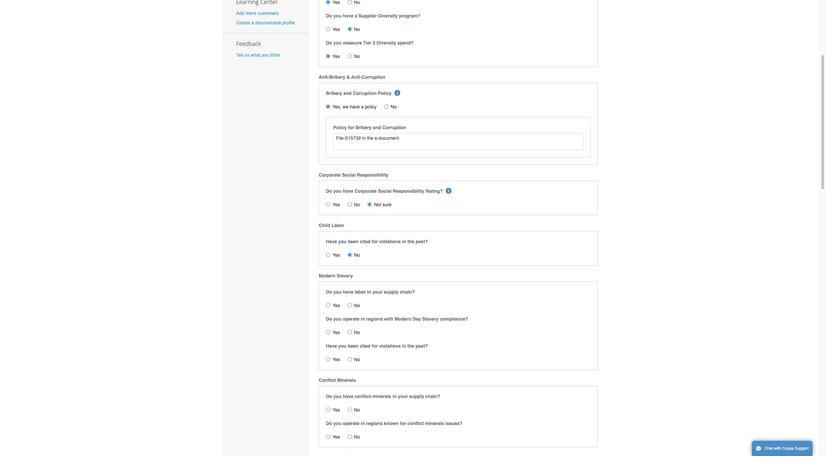 Task type: describe. For each thing, give the bounding box(es) containing it.
1 violations from the top
[[380, 239, 401, 244]]

0 vertical spatial policy
[[378, 91, 392, 96]]

do you have conflict minerals in your supply chain?
[[326, 394, 441, 399]]

create a discoverable profile link
[[236, 20, 295, 25]]

do you have labor in your supply chain?
[[326, 289, 415, 295]]

have for social
[[343, 189, 354, 194]]

do for do you have labor in your supply chain?
[[326, 289, 332, 295]]

1 vertical spatial corruption
[[353, 91, 377, 96]]

tell us what you think button
[[236, 52, 280, 58]]

us
[[245, 52, 250, 58]]

have for policy
[[350, 104, 360, 109]]

0 horizontal spatial social
[[342, 172, 356, 178]]

a for yes,
[[361, 104, 364, 109]]

sure
[[383, 202, 392, 207]]

tell
[[236, 52, 243, 58]]

Policy for Bribery and Corruption text field
[[333, 133, 584, 150]]

add more customers link
[[236, 11, 279, 16]]

1 horizontal spatial supply
[[410, 394, 424, 399]]

0 horizontal spatial corporate
[[319, 172, 341, 178]]

tell us what you think
[[236, 52, 280, 58]]

1 yes from the top
[[333, 27, 340, 32]]

5 yes from the top
[[333, 303, 340, 308]]

2 have you been cited for violations in the past? from the top
[[326, 343, 428, 349]]

more
[[246, 11, 256, 16]]

1 horizontal spatial conflict
[[408, 421, 424, 426]]

discoverable
[[255, 20, 281, 25]]

tier
[[363, 40, 372, 46]]

1 vertical spatial your
[[398, 394, 408, 399]]

0 horizontal spatial chain?
[[400, 289, 415, 295]]

do for do you have corporate social responsibility rating?
[[326, 189, 332, 194]]

9 yes from the top
[[333, 434, 340, 440]]

compliance?
[[440, 316, 468, 322]]

operate for conflict
[[343, 421, 360, 426]]

corporate social responsibility
[[319, 172, 389, 178]]

labor
[[332, 223, 345, 228]]

2 vertical spatial bribery
[[356, 125, 372, 130]]

2 past? from the top
[[416, 343, 428, 349]]

child labor
[[319, 223, 345, 228]]

anti-bribery & anti-corruption
[[319, 75, 386, 80]]

do for do you have a supplier diversity program?
[[326, 13, 332, 19]]

0 horizontal spatial a
[[252, 20, 254, 25]]

bribery and corruption policy
[[326, 91, 392, 96]]

chat
[[765, 446, 774, 451]]

6 yes from the top
[[333, 330, 340, 335]]

create a discoverable profile
[[236, 20, 295, 25]]

have for in
[[343, 289, 354, 295]]

additional information image
[[395, 90, 401, 96]]

think
[[271, 52, 280, 58]]

conflict minerals
[[319, 378, 356, 383]]

1 vertical spatial responsibility
[[393, 189, 425, 194]]

a for do
[[355, 13, 357, 19]]

2
[[373, 40, 376, 46]]

what
[[251, 52, 261, 58]]

child
[[319, 223, 331, 228]]

1 vertical spatial slavery
[[423, 316, 439, 322]]

create
[[236, 20, 250, 25]]

yes, we have a policy
[[333, 104, 377, 109]]

0 vertical spatial and
[[344, 91, 352, 96]]

0 vertical spatial modern
[[319, 273, 336, 279]]

have for supplier
[[343, 13, 354, 19]]

&
[[347, 75, 350, 80]]

supplier
[[359, 13, 377, 19]]

spend?
[[398, 40, 414, 46]]

labor
[[355, 289, 366, 295]]

0 vertical spatial conflict
[[355, 394, 371, 399]]

add more customers
[[236, 11, 279, 16]]

1 horizontal spatial modern
[[395, 316, 412, 322]]

additional information image
[[446, 188, 452, 194]]

measure
[[343, 40, 362, 46]]

have for minerals
[[343, 394, 354, 399]]

1 horizontal spatial chain?
[[426, 394, 441, 399]]

1 vertical spatial bribery
[[326, 91, 342, 96]]

minerals
[[337, 378, 356, 383]]

known
[[384, 421, 399, 426]]

1 have you been cited for violations in the past? from the top
[[326, 239, 428, 244]]

2 anti- from the left
[[351, 75, 362, 80]]

2 been from the top
[[348, 343, 359, 349]]

do you have a supplier diversity program?
[[326, 13, 421, 19]]



Task type: vqa. For each thing, say whether or not it's contained in the screenshot.
References on the top of page
no



Task type: locate. For each thing, give the bounding box(es) containing it.
corporate
[[319, 172, 341, 178], [355, 189, 377, 194]]

1 horizontal spatial responsibility
[[393, 189, 425, 194]]

3 yes from the top
[[333, 202, 340, 207]]

regions for known
[[366, 421, 383, 426]]

do you operate in regions with modern day slavery compliance?
[[326, 316, 468, 322]]

diversity right supplier
[[379, 13, 398, 19]]

feedback
[[236, 40, 261, 48]]

0 horizontal spatial your
[[373, 289, 383, 295]]

bribery down policy
[[356, 125, 372, 130]]

diversity for 2
[[377, 40, 396, 46]]

responsibility
[[357, 172, 389, 178], [393, 189, 425, 194]]

1 horizontal spatial policy
[[378, 91, 392, 96]]

modern
[[319, 273, 336, 279], [395, 316, 412, 322]]

1 horizontal spatial and
[[373, 125, 381, 130]]

responsibility left rating?
[[393, 189, 425, 194]]

1 vertical spatial operate
[[343, 421, 360, 426]]

you
[[334, 13, 342, 19], [334, 40, 342, 46], [262, 52, 269, 58], [334, 189, 342, 194], [339, 239, 347, 244], [334, 289, 342, 295], [334, 316, 342, 322], [339, 343, 347, 349], [334, 394, 342, 399], [334, 421, 342, 426]]

2 horizontal spatial a
[[361, 104, 364, 109]]

1 horizontal spatial your
[[398, 394, 408, 399]]

not sure
[[374, 202, 392, 207]]

None radio
[[326, 0, 331, 4], [326, 27, 331, 31], [326, 54, 331, 58], [326, 105, 331, 109], [385, 105, 389, 109], [368, 202, 372, 207], [326, 253, 331, 257], [348, 253, 352, 257], [326, 303, 331, 308], [348, 303, 352, 308], [326, 357, 331, 362], [348, 357, 352, 362], [326, 408, 331, 412], [326, 435, 331, 439], [326, 0, 331, 4], [326, 27, 331, 31], [326, 54, 331, 58], [326, 105, 331, 109], [385, 105, 389, 109], [368, 202, 372, 207], [326, 253, 331, 257], [348, 253, 352, 257], [326, 303, 331, 308], [348, 303, 352, 308], [326, 357, 331, 362], [348, 357, 352, 362], [326, 408, 331, 412], [326, 435, 331, 439]]

and
[[344, 91, 352, 96], [373, 125, 381, 130]]

diversity
[[379, 13, 398, 19], [377, 40, 396, 46]]

your up do you operate in regions known for conflict minerals issues?
[[398, 394, 408, 399]]

2 operate from the top
[[343, 421, 360, 426]]

modern slavery
[[319, 273, 353, 279]]

customers
[[258, 11, 279, 16]]

bribery left &
[[329, 75, 346, 80]]

with inside button
[[775, 446, 782, 451]]

diversity right the '2'
[[377, 40, 396, 46]]

have you been cited for violations in the past?
[[326, 239, 428, 244], [326, 343, 428, 349]]

1 horizontal spatial slavery
[[423, 316, 439, 322]]

1 horizontal spatial with
[[775, 446, 782, 451]]

0 vertical spatial responsibility
[[357, 172, 389, 178]]

1 vertical spatial regions
[[366, 421, 383, 426]]

0 vertical spatial violations
[[380, 239, 401, 244]]

minerals up known
[[373, 394, 392, 399]]

0 horizontal spatial anti-
[[319, 75, 329, 80]]

do for do you operate in regions with modern day slavery compliance?
[[326, 316, 332, 322]]

minerals left the issues?
[[425, 421, 444, 426]]

2 yes from the top
[[333, 54, 340, 59]]

1 vertical spatial and
[[373, 125, 381, 130]]

0 vertical spatial chain?
[[400, 289, 415, 295]]

anti-
[[319, 75, 329, 80], [351, 75, 362, 80]]

supply
[[384, 289, 399, 295], [410, 394, 424, 399]]

1 vertical spatial conflict
[[408, 421, 424, 426]]

yes,
[[333, 104, 342, 109]]

your
[[373, 289, 383, 295], [398, 394, 408, 399]]

2 violations from the top
[[380, 343, 401, 349]]

with
[[384, 316, 394, 322], [775, 446, 782, 451]]

0 horizontal spatial and
[[344, 91, 352, 96]]

rating?
[[426, 189, 443, 194]]

policy
[[378, 91, 392, 96], [333, 125, 347, 130]]

0 vertical spatial bribery
[[329, 75, 346, 80]]

0 vertical spatial have
[[326, 239, 337, 244]]

0 vertical spatial a
[[355, 13, 357, 19]]

anti- right &
[[351, 75, 362, 80]]

in
[[402, 239, 406, 244], [367, 289, 372, 295], [361, 316, 365, 322], [402, 343, 406, 349], [393, 394, 397, 399], [361, 421, 365, 426]]

bribery up yes,
[[326, 91, 342, 96]]

been
[[348, 239, 359, 244], [348, 343, 359, 349]]

0 horizontal spatial modern
[[319, 273, 336, 279]]

0 horizontal spatial conflict
[[355, 394, 371, 399]]

1 vertical spatial corporate
[[355, 189, 377, 194]]

7 yes from the top
[[333, 357, 340, 362]]

conflict right known
[[408, 421, 424, 426]]

1 horizontal spatial social
[[378, 189, 392, 194]]

1 vertical spatial violations
[[380, 343, 401, 349]]

conflict
[[319, 378, 336, 383]]

None radio
[[348, 0, 352, 4], [348, 27, 352, 31], [348, 54, 352, 58], [326, 202, 331, 207], [348, 202, 352, 207], [326, 330, 331, 335], [348, 330, 352, 335], [348, 408, 352, 412], [348, 435, 352, 439], [348, 0, 352, 4], [348, 27, 352, 31], [348, 54, 352, 58], [326, 202, 331, 207], [348, 202, 352, 207], [326, 330, 331, 335], [348, 330, 352, 335], [348, 408, 352, 412], [348, 435, 352, 439]]

slavery right day
[[423, 316, 439, 322]]

slavery
[[337, 273, 353, 279], [423, 316, 439, 322]]

2 cited from the top
[[360, 343, 371, 349]]

1 the from the top
[[408, 239, 415, 244]]

0 horizontal spatial slavery
[[337, 273, 353, 279]]

a left supplier
[[355, 13, 357, 19]]

0 vertical spatial slavery
[[337, 273, 353, 279]]

policy down yes,
[[333, 125, 347, 130]]

no
[[354, 27, 360, 32], [354, 54, 360, 59], [391, 104, 397, 109], [354, 202, 360, 207], [354, 252, 360, 258], [354, 303, 360, 308], [354, 330, 360, 335], [354, 357, 360, 362], [354, 407, 360, 413], [354, 434, 360, 440]]

do
[[326, 13, 332, 19], [326, 40, 332, 46], [326, 189, 332, 194], [326, 289, 332, 295], [326, 316, 332, 322], [326, 394, 332, 399], [326, 421, 332, 426]]

5 do from the top
[[326, 316, 332, 322]]

0 horizontal spatial minerals
[[373, 394, 392, 399]]

bribery
[[329, 75, 346, 80], [326, 91, 342, 96], [356, 125, 372, 130]]

the
[[408, 239, 415, 244], [408, 343, 415, 349]]

slavery up do you have labor in your supply chain?
[[337, 273, 353, 279]]

conflict
[[355, 394, 371, 399], [408, 421, 424, 426]]

policy for bribery and corruption
[[333, 125, 407, 130]]

do you have corporate social responsibility rating?
[[326, 189, 443, 194]]

support
[[796, 446, 809, 451]]

1 vertical spatial modern
[[395, 316, 412, 322]]

0 vertical spatial operate
[[343, 316, 360, 322]]

0 vertical spatial diversity
[[379, 13, 398, 19]]

1 vertical spatial chain?
[[426, 394, 441, 399]]

policy left additional information icon
[[378, 91, 392, 96]]

0 vertical spatial the
[[408, 239, 415, 244]]

operate for labor
[[343, 316, 360, 322]]

1 vertical spatial been
[[348, 343, 359, 349]]

1 vertical spatial with
[[775, 446, 782, 451]]

a
[[355, 13, 357, 19], [252, 20, 254, 25], [361, 104, 364, 109]]

corruption
[[362, 75, 386, 80], [353, 91, 377, 96], [383, 125, 407, 130]]

have
[[343, 13, 354, 19], [350, 104, 360, 109], [343, 189, 354, 194], [343, 289, 354, 295], [343, 394, 354, 399]]

cited
[[360, 239, 371, 244], [360, 343, 371, 349]]

4 do from the top
[[326, 289, 332, 295]]

0 vertical spatial your
[[373, 289, 383, 295]]

2 vertical spatial a
[[361, 104, 364, 109]]

regions down do you have labor in your supply chain?
[[366, 316, 383, 322]]

profile
[[283, 20, 295, 25]]

0 vertical spatial have you been cited for violations in the past?
[[326, 239, 428, 244]]

issues?
[[446, 421, 463, 426]]

past?
[[416, 239, 428, 244], [416, 343, 428, 349]]

0 vertical spatial with
[[384, 316, 394, 322]]

anti- left &
[[319, 75, 329, 80]]

1 regions from the top
[[366, 316, 383, 322]]

regions for with
[[366, 316, 383, 322]]

diversity for supplier
[[379, 13, 398, 19]]

yes
[[333, 27, 340, 32], [333, 54, 340, 59], [333, 202, 340, 207], [333, 252, 340, 258], [333, 303, 340, 308], [333, 330, 340, 335], [333, 357, 340, 362], [333, 407, 340, 413], [333, 434, 340, 440]]

1 vertical spatial the
[[408, 343, 415, 349]]

do you measure tier 2 diversity spend?
[[326, 40, 414, 46]]

1 vertical spatial past?
[[416, 343, 428, 349]]

0 horizontal spatial with
[[384, 316, 394, 322]]

0 vertical spatial corruption
[[362, 75, 386, 80]]

regions
[[366, 316, 383, 322], [366, 421, 383, 426]]

0 vertical spatial cited
[[360, 239, 371, 244]]

chat with coupa support button
[[753, 441, 813, 456]]

chat with coupa support
[[765, 446, 809, 451]]

1 vertical spatial minerals
[[425, 421, 444, 426]]

violations
[[380, 239, 401, 244], [380, 343, 401, 349]]

minerals
[[373, 394, 392, 399], [425, 421, 444, 426]]

0 vertical spatial corporate
[[319, 172, 341, 178]]

1 vertical spatial have
[[326, 343, 337, 349]]

1 anti- from the left
[[319, 75, 329, 80]]

0 horizontal spatial responsibility
[[357, 172, 389, 178]]

do for do you have conflict minerals in your supply chain?
[[326, 394, 332, 399]]

and down policy
[[373, 125, 381, 130]]

2 have from the top
[[326, 343, 337, 349]]

2 do from the top
[[326, 40, 332, 46]]

1 vertical spatial a
[[252, 20, 254, 25]]

have left supplier
[[343, 13, 354, 19]]

not
[[374, 202, 382, 207]]

1 vertical spatial diversity
[[377, 40, 396, 46]]

4 yes from the top
[[333, 252, 340, 258]]

6 do from the top
[[326, 394, 332, 399]]

add
[[236, 11, 245, 16]]

1 past? from the top
[[416, 239, 428, 244]]

1 horizontal spatial anti-
[[351, 75, 362, 80]]

1 have from the top
[[326, 239, 337, 244]]

0 horizontal spatial supply
[[384, 289, 399, 295]]

social
[[342, 172, 356, 178], [378, 189, 392, 194]]

your right labor
[[373, 289, 383, 295]]

0 vertical spatial past?
[[416, 239, 428, 244]]

1 vertical spatial policy
[[333, 125, 347, 130]]

coupa
[[783, 446, 794, 451]]

you inside button
[[262, 52, 269, 58]]

2 the from the top
[[408, 343, 415, 349]]

operate
[[343, 316, 360, 322], [343, 421, 360, 426]]

a left policy
[[361, 104, 364, 109]]

7 do from the top
[[326, 421, 332, 426]]

policy
[[365, 104, 377, 109]]

0 vertical spatial social
[[342, 172, 356, 178]]

1 vertical spatial supply
[[410, 394, 424, 399]]

have down minerals
[[343, 394, 354, 399]]

1 vertical spatial cited
[[360, 343, 371, 349]]

2 regions from the top
[[366, 421, 383, 426]]

corruption for anti-
[[362, 75, 386, 80]]

with right chat
[[775, 446, 782, 451]]

2 vertical spatial corruption
[[383, 125, 407, 130]]

corruption for and
[[383, 125, 407, 130]]

and up "we"
[[344, 91, 352, 96]]

1 horizontal spatial a
[[355, 13, 357, 19]]

0 vertical spatial minerals
[[373, 394, 392, 399]]

1 vertical spatial social
[[378, 189, 392, 194]]

chain?
[[400, 289, 415, 295], [426, 394, 441, 399]]

0 vertical spatial regions
[[366, 316, 383, 322]]

1 horizontal spatial corporate
[[355, 189, 377, 194]]

have right "we"
[[350, 104, 360, 109]]

responsibility up do you have corporate social responsibility rating?
[[357, 172, 389, 178]]

1 horizontal spatial minerals
[[425, 421, 444, 426]]

1 do from the top
[[326, 13, 332, 19]]

1 cited from the top
[[360, 239, 371, 244]]

we
[[343, 104, 349, 109]]

3 do from the top
[[326, 189, 332, 194]]

1 been from the top
[[348, 239, 359, 244]]

regions left known
[[366, 421, 383, 426]]

have
[[326, 239, 337, 244], [326, 343, 337, 349]]

have left labor
[[343, 289, 354, 295]]

do for do you operate in regions known for conflict minerals issues?
[[326, 421, 332, 426]]

have down "corporate social responsibility"
[[343, 189, 354, 194]]

do for do you measure tier 2 diversity spend?
[[326, 40, 332, 46]]

a right create
[[252, 20, 254, 25]]

program?
[[399, 13, 421, 19]]

0 horizontal spatial policy
[[333, 125, 347, 130]]

1 operate from the top
[[343, 316, 360, 322]]

for
[[348, 125, 354, 130], [372, 239, 378, 244], [372, 343, 378, 349], [400, 421, 406, 426]]

conflict down minerals
[[355, 394, 371, 399]]

do you operate in regions known for conflict minerals issues?
[[326, 421, 463, 426]]

day
[[413, 316, 421, 322]]

8 yes from the top
[[333, 407, 340, 413]]

0 vertical spatial been
[[348, 239, 359, 244]]

0 vertical spatial supply
[[384, 289, 399, 295]]

1 vertical spatial have you been cited for violations in the past?
[[326, 343, 428, 349]]

with left day
[[384, 316, 394, 322]]



